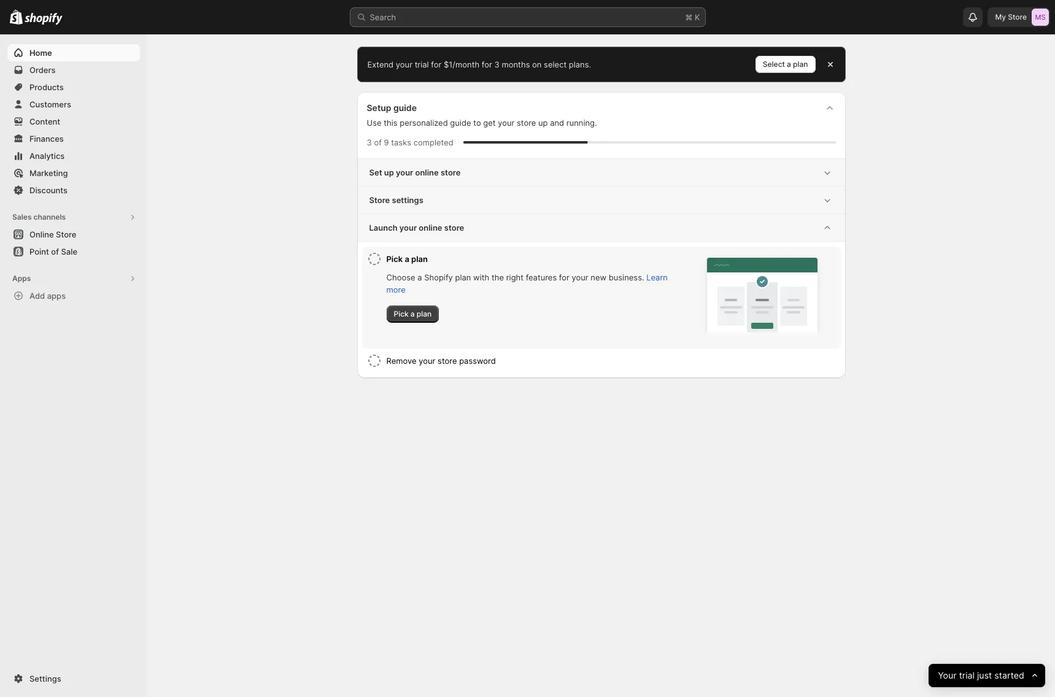 Task type: describe. For each thing, give the bounding box(es) containing it.
a for pick a plan element
[[418, 273, 422, 283]]

online inside dropdown button
[[419, 223, 443, 233]]

my store
[[996, 12, 1028, 21]]

on
[[533, 60, 542, 69]]

pick for pick a plan link
[[394, 310, 409, 319]]

your inside pick a plan element
[[572, 273, 589, 283]]

online store button
[[0, 226, 147, 243]]

customers link
[[7, 96, 140, 113]]

my
[[996, 12, 1007, 21]]

sales channels button
[[7, 209, 140, 226]]

sales channels
[[12, 213, 66, 222]]

online store link
[[7, 226, 140, 243]]

your trial just started
[[939, 670, 1025, 681]]

9
[[384, 138, 389, 147]]

finances link
[[7, 130, 140, 147]]

orders link
[[7, 61, 140, 79]]

1 horizontal spatial 3
[[495, 60, 500, 69]]

store left the and
[[517, 118, 536, 128]]

this
[[384, 118, 398, 128]]

point of sale
[[29, 247, 77, 257]]

my store image
[[1032, 9, 1050, 26]]

months
[[502, 60, 530, 69]]

set up your online store
[[369, 168, 461, 178]]

mark remove your store password as done image
[[367, 354, 382, 369]]

the
[[492, 273, 504, 283]]

sale
[[61, 247, 77, 257]]

personalized
[[400, 118, 448, 128]]

plan for pick a plan link
[[417, 310, 432, 319]]

up inside dropdown button
[[384, 168, 394, 178]]

1 horizontal spatial up
[[539, 118, 548, 128]]

of for 9
[[374, 138, 382, 147]]

new
[[591, 273, 607, 283]]

setup
[[367, 103, 392, 113]]

pick a plan for pick a plan dropdown button
[[387, 254, 428, 264]]

a for pick a plan link
[[411, 310, 415, 319]]

use this personalized guide to get your store up and running.
[[367, 118, 597, 128]]

launch your online store
[[369, 223, 464, 233]]

content link
[[7, 113, 140, 130]]

products
[[29, 82, 64, 92]]

analytics link
[[7, 147, 140, 165]]

launch
[[369, 223, 398, 233]]

learn
[[647, 273, 668, 283]]

content
[[29, 117, 60, 127]]

extend
[[368, 60, 394, 69]]

0 horizontal spatial trial
[[415, 60, 429, 69]]

store settings
[[369, 195, 424, 205]]

marketing link
[[7, 165, 140, 182]]

select a plan link
[[756, 56, 816, 73]]

channels
[[33, 213, 66, 222]]

a for pick a plan dropdown button
[[405, 254, 410, 264]]

setup guide
[[367, 103, 417, 113]]

set up your online store button
[[357, 159, 846, 186]]

pick for pick a plan dropdown button
[[387, 254, 403, 264]]

shopify image
[[10, 10, 23, 25]]

online
[[29, 230, 54, 240]]

trial inside dropdown button
[[960, 670, 975, 681]]

store settings button
[[357, 187, 846, 214]]

online store
[[29, 230, 76, 240]]

remove
[[387, 356, 417, 366]]

to
[[474, 118, 481, 128]]

select a plan
[[763, 60, 809, 69]]

your right extend
[[396, 60, 413, 69]]

$1/month
[[444, 60, 480, 69]]

3 of 9 tasks completed
[[367, 138, 454, 147]]

select
[[544, 60, 567, 69]]

store inside dropdown button
[[369, 195, 390, 205]]

store for online store
[[56, 230, 76, 240]]

your trial just started button
[[929, 665, 1046, 688]]

⌘ k
[[686, 12, 700, 22]]

a for select a plan link
[[787, 60, 792, 69]]

pick a plan element
[[387, 271, 679, 323]]

started
[[995, 670, 1025, 681]]

sales
[[12, 213, 32, 222]]

learn more
[[387, 273, 668, 295]]

plan left with
[[455, 273, 471, 283]]

remove your store password button
[[387, 349, 836, 373]]

more
[[387, 285, 406, 295]]

apps
[[47, 291, 66, 301]]

0 horizontal spatial 3
[[367, 138, 372, 147]]

right
[[507, 273, 524, 283]]

of for sale
[[51, 247, 59, 257]]



Task type: locate. For each thing, give the bounding box(es) containing it.
your
[[396, 60, 413, 69], [498, 118, 515, 128], [396, 168, 414, 178], [400, 223, 417, 233], [572, 273, 589, 283], [419, 356, 436, 366]]

of left 9
[[374, 138, 382, 147]]

guide
[[394, 103, 417, 113], [450, 118, 471, 128]]

0 vertical spatial 3
[[495, 60, 500, 69]]

store
[[517, 118, 536, 128], [441, 168, 461, 178], [445, 223, 464, 233], [438, 356, 457, 366]]

add
[[29, 291, 45, 301]]

pick a plan inside dropdown button
[[387, 254, 428, 264]]

for inside pick a plan element
[[559, 273, 570, 283]]

0 horizontal spatial guide
[[394, 103, 417, 113]]

online inside dropdown button
[[416, 168, 439, 178]]

online
[[416, 168, 439, 178], [419, 223, 443, 233]]

completed
[[414, 138, 454, 147]]

a down choose
[[411, 310, 415, 319]]

1 vertical spatial up
[[384, 168, 394, 178]]

store inside dropdown button
[[441, 168, 461, 178]]

online down settings
[[419, 223, 443, 233]]

0 horizontal spatial store
[[56, 230, 76, 240]]

2 horizontal spatial store
[[1009, 12, 1028, 21]]

3 left 9
[[367, 138, 372, 147]]

pick a plan for pick a plan link
[[394, 310, 432, 319]]

discounts link
[[7, 182, 140, 199]]

your left the new
[[572, 273, 589, 283]]

home
[[29, 48, 52, 58]]

store for my store
[[1009, 12, 1028, 21]]

marketing
[[29, 168, 68, 178]]

1 vertical spatial online
[[419, 223, 443, 233]]

online down completed
[[416, 168, 439, 178]]

set
[[369, 168, 382, 178]]

1 horizontal spatial trial
[[960, 670, 975, 681]]

pick a plan
[[387, 254, 428, 264], [394, 310, 432, 319]]

your
[[939, 670, 957, 681]]

mark pick a plan as done image
[[367, 252, 382, 267]]

pick down more
[[394, 310, 409, 319]]

plan right select
[[794, 60, 809, 69]]

1 vertical spatial 3
[[367, 138, 372, 147]]

apps
[[12, 274, 31, 283]]

for right '$1/month'
[[482, 60, 492, 69]]

finances
[[29, 134, 64, 144]]

guide up this
[[394, 103, 417, 113]]

pick a plan up choose
[[387, 254, 428, 264]]

customers
[[29, 100, 71, 109]]

learn more link
[[387, 273, 668, 295]]

a inside dropdown button
[[405, 254, 410, 264]]

2 vertical spatial store
[[56, 230, 76, 240]]

apps button
[[7, 270, 140, 287]]

products link
[[7, 79, 140, 96]]

⌘
[[686, 12, 693, 22]]

of
[[374, 138, 382, 147], [51, 247, 59, 257]]

plan for pick a plan dropdown button
[[412, 254, 428, 264]]

2 horizontal spatial for
[[559, 273, 570, 283]]

up right set
[[384, 168, 394, 178]]

orders
[[29, 65, 56, 75]]

store down completed
[[441, 168, 461, 178]]

choose
[[387, 273, 416, 283]]

your right launch
[[400, 223, 417, 233]]

pick inside dropdown button
[[387, 254, 403, 264]]

1 horizontal spatial store
[[369, 195, 390, 205]]

discounts
[[29, 185, 68, 195]]

0 vertical spatial pick a plan
[[387, 254, 428, 264]]

pick up choose
[[387, 254, 403, 264]]

for right features
[[559, 273, 570, 283]]

store right my on the top
[[1009, 12, 1028, 21]]

running.
[[567, 118, 597, 128]]

with
[[474, 273, 490, 283]]

a
[[787, 60, 792, 69], [405, 254, 410, 264], [418, 273, 422, 283], [411, 310, 415, 319]]

of inside button
[[51, 247, 59, 257]]

1 vertical spatial of
[[51, 247, 59, 257]]

pick a plan down more
[[394, 310, 432, 319]]

shopify
[[425, 273, 453, 283]]

and
[[550, 118, 565, 128]]

shopify image
[[25, 13, 63, 25]]

store up shopify
[[445, 223, 464, 233]]

1 vertical spatial guide
[[450, 118, 471, 128]]

point of sale button
[[0, 243, 147, 260]]

1 vertical spatial pick
[[394, 310, 409, 319]]

launch your online store button
[[357, 214, 846, 241]]

store up launch
[[369, 195, 390, 205]]

search
[[370, 12, 396, 22]]

1 horizontal spatial of
[[374, 138, 382, 147]]

settings link
[[7, 671, 140, 688]]

point
[[29, 247, 49, 257]]

0 vertical spatial up
[[539, 118, 548, 128]]

0 vertical spatial store
[[1009, 12, 1028, 21]]

plans.
[[569, 60, 592, 69]]

plan for select a plan link
[[794, 60, 809, 69]]

0 vertical spatial of
[[374, 138, 382, 147]]

a left shopify
[[418, 273, 422, 283]]

1 vertical spatial pick a plan
[[394, 310, 432, 319]]

use
[[367, 118, 382, 128]]

trial
[[415, 60, 429, 69], [960, 670, 975, 681]]

0 vertical spatial trial
[[415, 60, 429, 69]]

password
[[460, 356, 496, 366]]

0 horizontal spatial for
[[431, 60, 442, 69]]

trial left just
[[960, 670, 975, 681]]

analytics
[[29, 151, 65, 161]]

pick a plan link
[[387, 306, 439, 323]]

k
[[695, 12, 700, 22]]

1 horizontal spatial for
[[482, 60, 492, 69]]

0 vertical spatial guide
[[394, 103, 417, 113]]

plan up choose
[[412, 254, 428, 264]]

settings
[[29, 674, 61, 684]]

plan down shopify
[[417, 310, 432, 319]]

extend your trial for $1/month for 3 months on select plans.
[[368, 60, 592, 69]]

1 vertical spatial store
[[369, 195, 390, 205]]

select
[[763, 60, 786, 69]]

pick a plan button
[[387, 247, 679, 271]]

store up sale
[[56, 230, 76, 240]]

store inside button
[[56, 230, 76, 240]]

tasks
[[391, 138, 412, 147]]

0 vertical spatial online
[[416, 168, 439, 178]]

home link
[[7, 44, 140, 61]]

remove your store password
[[387, 356, 496, 366]]

0 horizontal spatial of
[[51, 247, 59, 257]]

business.
[[609, 273, 645, 283]]

of left sale
[[51, 247, 59, 257]]

0 vertical spatial pick
[[387, 254, 403, 264]]

a right select
[[787, 60, 792, 69]]

pick
[[387, 254, 403, 264], [394, 310, 409, 319]]

1 vertical spatial trial
[[960, 670, 975, 681]]

3 left months
[[495, 60, 500, 69]]

store left password at bottom left
[[438, 356, 457, 366]]

your right get
[[498, 118, 515, 128]]

up
[[539, 118, 548, 128], [384, 168, 394, 178]]

plan
[[794, 60, 809, 69], [412, 254, 428, 264], [455, 273, 471, 283], [417, 310, 432, 319]]

0 horizontal spatial up
[[384, 168, 394, 178]]

choose a shopify plan with the right features for your new business.
[[387, 273, 645, 283]]

get
[[484, 118, 496, 128]]

your right remove
[[419, 356, 436, 366]]

your up settings
[[396, 168, 414, 178]]

trial left '$1/month'
[[415, 60, 429, 69]]

for left '$1/month'
[[431, 60, 442, 69]]

add apps button
[[7, 287, 140, 305]]

guide left to
[[450, 118, 471, 128]]

a up choose
[[405, 254, 410, 264]]

your inside dropdown button
[[396, 168, 414, 178]]

plan inside dropdown button
[[412, 254, 428, 264]]

features
[[526, 273, 557, 283]]

1 horizontal spatial guide
[[450, 118, 471, 128]]

up left the and
[[539, 118, 548, 128]]

just
[[978, 670, 993, 681]]

point of sale link
[[7, 243, 140, 260]]

add apps
[[29, 291, 66, 301]]



Task type: vqa. For each thing, say whether or not it's contained in the screenshot.
Default Collection
no



